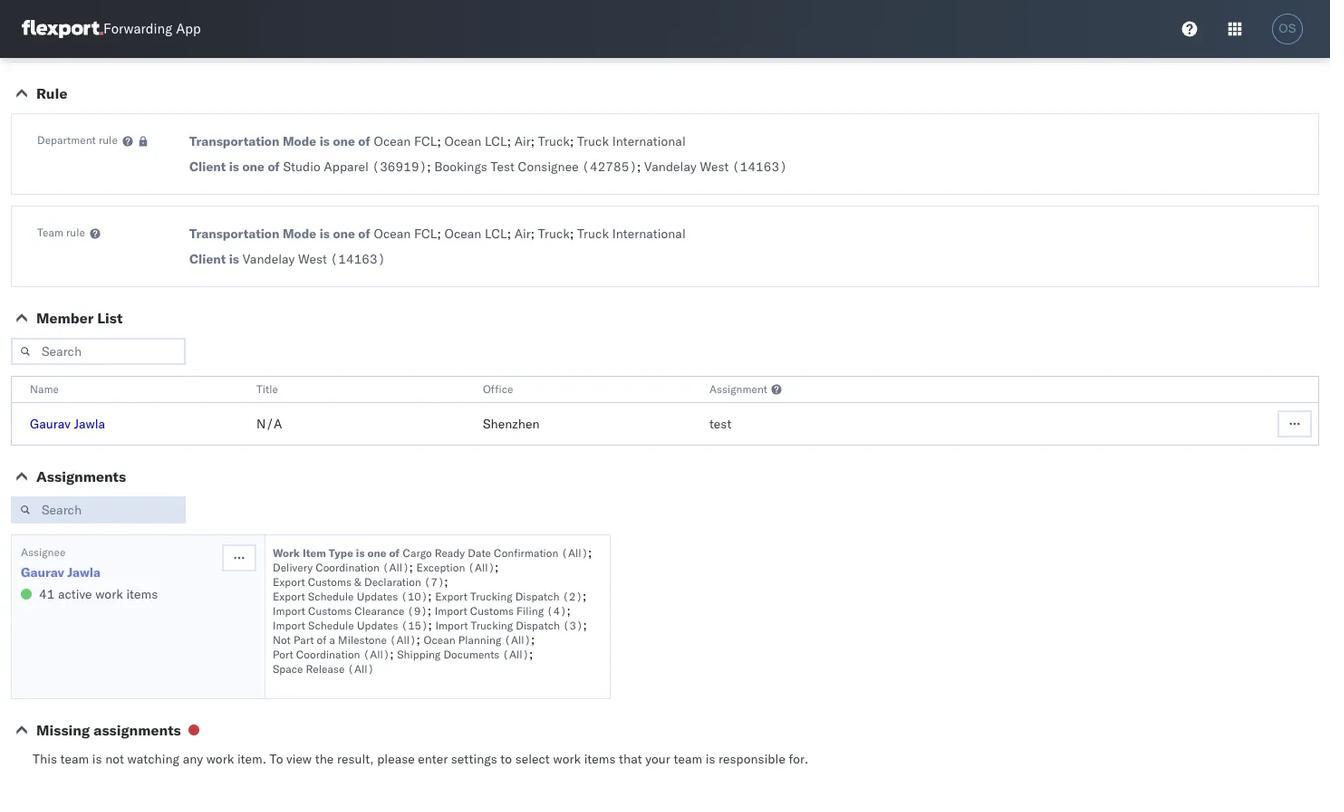Task type: locate. For each thing, give the bounding box(es) containing it.
cargo ready date confirmation (all) ; delivery coordination (all) ; exception (all) ; export customs & declaration (7) ; export schedule updates (10) ; export trucking dispatch (2) ; import customs clearance (9) ; import customs filing (4) ; import schedule updates (15) ; import trucking dispatch (3) ; not part of a milestone (all) ; ocean planning (all) ; port coordination (all) ; shipping documents (all) ; space release (all)
[[273, 545, 592, 676]]

list
[[97, 309, 123, 327]]

one up the "apparel"
[[333, 133, 355, 150]]

of inside cargo ready date confirmation (all) ; delivery coordination (all) ; exception (all) ; export customs & declaration (7) ; export schedule updates (10) ; export trucking dispatch (2) ; import customs clearance (9) ; import customs filing (4) ; import schedule updates (15) ; import trucking dispatch (3) ; not part of a milestone (all) ; ocean planning (all) ; port coordination (all) ; shipping documents (all) ; space release (all)
[[317, 634, 327, 647]]

assignee
[[21, 546, 66, 559]]

1 vertical spatial mode
[[283, 226, 317, 242]]

1 vertical spatial (14163)
[[331, 251, 386, 267]]

a
[[330, 634, 335, 647]]

1 vertical spatial west
[[298, 251, 327, 267]]

coordination up release
[[296, 648, 360, 662]]

0 vertical spatial ocean fcl ; ocean lcl ; air ; truck ; truck international
[[374, 133, 686, 150]]

1 vertical spatial transportation
[[189, 226, 280, 242]]

fcl up (36919)
[[414, 133, 437, 150]]

fcl
[[414, 133, 437, 150], [414, 226, 437, 242]]

1 horizontal spatial items
[[584, 752, 616, 768]]

assignee gaurav jawla
[[21, 546, 101, 581]]

dispatch
[[516, 590, 560, 604], [516, 619, 560, 633]]

forwarding app
[[103, 20, 201, 38]]

of up vandelay west (14163)
[[358, 226, 371, 242]]

gaurav jawla link down 'name'
[[30, 416, 105, 432]]

ocean fcl ; ocean lcl ; air ; truck ; truck international down studio apparel (36919) ; bookings test consignee (42785) ; vandelay west (14163)
[[374, 226, 686, 242]]

work right any
[[206, 752, 234, 768]]

mode
[[283, 133, 317, 150], [283, 226, 317, 242]]

transportation mode is one of up vandelay west (14163)
[[189, 226, 371, 242]]

1 horizontal spatial west
[[700, 159, 729, 175]]

1 vertical spatial air
[[515, 226, 531, 242]]

international up '(42785)'
[[613, 133, 686, 150]]

(14163)
[[733, 159, 788, 175], [331, 251, 386, 267]]

international down '(42785)'
[[613, 226, 686, 242]]

client for client is
[[189, 251, 226, 267]]

shipping
[[397, 648, 441, 662]]

client
[[189, 159, 226, 175], [189, 251, 226, 267]]

office
[[483, 383, 514, 396]]

1 horizontal spatial rule
[[99, 133, 118, 147]]

1 horizontal spatial work
[[206, 752, 234, 768]]

ocean fcl ; ocean lcl ; air ; truck ; truck international up studio apparel (36919) ; bookings test consignee (42785) ; vandelay west (14163)
[[374, 133, 686, 150]]

gaurav
[[30, 416, 71, 432], [21, 565, 64, 581]]

date
[[468, 547, 491, 560]]

of left a
[[317, 634, 327, 647]]

one up declaration
[[368, 547, 387, 560]]

0 vertical spatial mode
[[283, 133, 317, 150]]

customs up planning
[[470, 605, 514, 618]]

1 ocean fcl ; ocean lcl ; air ; truck ; truck international from the top
[[374, 133, 686, 150]]

0 vertical spatial transportation mode is one of
[[189, 133, 371, 150]]

client for client is one of
[[189, 159, 226, 175]]

gaurav jawla link up the 41
[[21, 564, 101, 582]]

0 vertical spatial vandelay
[[645, 159, 697, 175]]

exception
[[417, 561, 465, 575]]

customs
[[308, 576, 352, 589], [308, 605, 352, 618], [470, 605, 514, 618]]

clearance
[[355, 605, 405, 618]]

updates up clearance
[[357, 590, 398, 604]]

0 horizontal spatial west
[[298, 251, 327, 267]]

air
[[515, 133, 531, 150], [515, 226, 531, 242]]

0 vertical spatial transportation
[[189, 133, 280, 150]]

mode up studio
[[283, 133, 317, 150]]

updates down clearance
[[357, 619, 399, 633]]

ocean fcl ; ocean lcl ; air ; truck ; truck international for studio apparel (36919)
[[374, 133, 686, 150]]

2 ocean fcl ; ocean lcl ; air ; truck ; truck international from the top
[[374, 226, 686, 242]]

mode up vandelay west (14163)
[[283, 226, 317, 242]]

2 air from the top
[[515, 226, 531, 242]]

lcl down test
[[485, 226, 507, 242]]

jawla
[[74, 416, 105, 432], [67, 565, 101, 581]]

0 vertical spatial client
[[189, 159, 226, 175]]

coordination down type
[[316, 561, 380, 575]]

1 vertical spatial international
[[613, 226, 686, 242]]

0 horizontal spatial work
[[95, 587, 123, 603]]

is
[[320, 133, 330, 150], [229, 159, 239, 175], [320, 226, 330, 242], [229, 251, 239, 267], [356, 547, 365, 560], [92, 752, 102, 768], [706, 752, 716, 768]]

vandelay
[[645, 159, 697, 175], [243, 251, 295, 267]]

1 transportation from the top
[[189, 133, 280, 150]]

0 vertical spatial trucking
[[471, 590, 513, 604]]

0 horizontal spatial vandelay
[[243, 251, 295, 267]]

declaration
[[364, 576, 421, 589]]

lcl up test
[[485, 133, 507, 150]]

transportation mode is one of
[[189, 133, 371, 150], [189, 226, 371, 242]]

transportation up client is one of
[[189, 133, 280, 150]]

lcl
[[485, 133, 507, 150], [485, 226, 507, 242]]

dispatch up filing
[[516, 590, 560, 604]]

1 vertical spatial ocean fcl ; ocean lcl ; air ; truck ; truck international
[[374, 226, 686, 242]]

0 horizontal spatial rule
[[66, 226, 85, 239]]

jawla up active
[[67, 565, 101, 581]]

dispatch down filing
[[516, 619, 560, 633]]

that
[[619, 752, 642, 768]]

0 vertical spatial rule
[[99, 133, 118, 147]]

flexport. image
[[22, 20, 103, 38]]

1 vertical spatial gaurav jawla link
[[21, 564, 101, 582]]

1 horizontal spatial (14163)
[[733, 159, 788, 175]]

items left that
[[584, 752, 616, 768]]

0 vertical spatial air
[[515, 133, 531, 150]]

vandelay right '(42785)'
[[645, 159, 697, 175]]

;
[[437, 133, 441, 150], [507, 133, 511, 150], [531, 133, 535, 150], [570, 133, 574, 150], [427, 159, 431, 175], [637, 159, 641, 175], [437, 226, 441, 242], [507, 226, 511, 242], [531, 226, 535, 242], [570, 226, 574, 242], [588, 545, 592, 561], [409, 559, 413, 576], [495, 559, 499, 576], [445, 574, 448, 590], [428, 588, 432, 605], [583, 588, 587, 605], [428, 603, 432, 619], [567, 603, 571, 619], [428, 617, 432, 634], [583, 617, 587, 634], [417, 632, 421, 648], [531, 632, 535, 648], [390, 646, 394, 663], [529, 646, 533, 663]]

1 vertical spatial gaurav
[[21, 565, 64, 581]]

fcl down (36919)
[[414, 226, 437, 242]]

os
[[1280, 22, 1297, 35]]

1 air from the top
[[515, 133, 531, 150]]

rule right the department
[[99, 133, 118, 147]]

rule right 'team'
[[66, 226, 85, 239]]

0 vertical spatial lcl
[[485, 133, 507, 150]]

(10)
[[401, 590, 428, 604]]

1 vertical spatial transportation mode is one of
[[189, 226, 371, 242]]

not
[[273, 634, 291, 647]]

work right "select"
[[553, 752, 581, 768]]

0 vertical spatial updates
[[357, 590, 398, 604]]

team right your
[[674, 752, 703, 768]]

import
[[273, 605, 305, 618], [435, 605, 468, 618], [273, 619, 305, 633], [436, 619, 468, 633]]

is up the "apparel"
[[320, 133, 330, 150]]

2 transportation mode is one of from the top
[[189, 226, 371, 242]]

2 transportation from the top
[[189, 226, 280, 242]]

one
[[333, 133, 355, 150], [242, 159, 265, 175], [333, 226, 355, 242], [368, 547, 387, 560]]

2 international from the top
[[613, 226, 686, 242]]

work right active
[[95, 587, 123, 603]]

1 fcl from the top
[[414, 133, 437, 150]]

responsible
[[719, 752, 786, 768]]

release
[[306, 663, 345, 676]]

assignments
[[94, 722, 181, 740]]

(36919)
[[372, 159, 427, 175]]

fcl for vandelay west (14163)
[[414, 226, 437, 242]]

air down studio apparel (36919) ; bookings test consignee (42785) ; vandelay west (14163)
[[515, 226, 531, 242]]

1 vertical spatial items
[[584, 752, 616, 768]]

team right this
[[60, 752, 89, 768]]

coordination
[[316, 561, 380, 575], [296, 648, 360, 662]]

1 vertical spatial fcl
[[414, 226, 437, 242]]

41
[[39, 587, 55, 603]]

1 vertical spatial trucking
[[471, 619, 513, 633]]

1 lcl from the top
[[485, 133, 507, 150]]

mode for studio apparel (36919)
[[283, 133, 317, 150]]

customs left &
[[308, 576, 352, 589]]

ocean down "bookings" at the left
[[445, 226, 482, 242]]

transportation mode is one of for studio apparel (36919)
[[189, 133, 371, 150]]

air up studio apparel (36919) ; bookings test consignee (42785) ; vandelay west (14163)
[[515, 133, 531, 150]]

1 vertical spatial updates
[[357, 619, 399, 633]]

1 updates from the top
[[357, 590, 398, 604]]

transportation up client is
[[189, 226, 280, 242]]

0 vertical spatial items
[[126, 587, 158, 603]]

item
[[303, 547, 326, 560]]

1 horizontal spatial team
[[674, 752, 703, 768]]

2 lcl from the top
[[485, 226, 507, 242]]

2 mode from the top
[[283, 226, 317, 242]]

0 vertical spatial dispatch
[[516, 590, 560, 604]]

enter
[[418, 752, 448, 768]]

0 vertical spatial fcl
[[414, 133, 437, 150]]

your
[[646, 752, 671, 768]]

jawla up the assignments
[[74, 416, 105, 432]]

1 trucking from the top
[[471, 590, 513, 604]]

is right type
[[356, 547, 365, 560]]

trucking
[[471, 590, 513, 604], [471, 619, 513, 633]]

1 vertical spatial lcl
[[485, 226, 507, 242]]

gaurav down 'name'
[[30, 416, 71, 432]]

(4)
[[547, 605, 567, 618]]

1 mode from the top
[[283, 133, 317, 150]]

items
[[126, 587, 158, 603], [584, 752, 616, 768]]

1 vertical spatial client
[[189, 251, 226, 267]]

Search text field
[[11, 338, 186, 365]]

vandelay right client is
[[243, 251, 295, 267]]

of
[[358, 133, 371, 150], [268, 159, 280, 175], [358, 226, 371, 242], [389, 547, 400, 560], [317, 634, 327, 647]]

ocean inside cargo ready date confirmation (all) ; delivery coordination (all) ; exception (all) ; export customs & declaration (7) ; export schedule updates (10) ; export trucking dispatch (2) ; import customs clearance (9) ; import customs filing (4) ; import schedule updates (15) ; import trucking dispatch (3) ; not part of a milestone (all) ; ocean planning (all) ; port coordination (all) ; shipping documents (all) ; space release (all)
[[424, 634, 456, 647]]

work
[[95, 587, 123, 603], [206, 752, 234, 768], [553, 752, 581, 768]]

west
[[700, 159, 729, 175], [298, 251, 327, 267]]

1 client from the top
[[189, 159, 226, 175]]

one up vandelay west (14163)
[[333, 226, 355, 242]]

gaurav jawla link
[[30, 416, 105, 432], [21, 564, 101, 582]]

member
[[36, 309, 94, 327]]

please
[[377, 752, 415, 768]]

1 vertical spatial dispatch
[[516, 619, 560, 633]]

mode for vandelay west (14163)
[[283, 226, 317, 242]]

team
[[60, 752, 89, 768], [674, 752, 703, 768]]

items right active
[[126, 587, 158, 603]]

2 client from the top
[[189, 251, 226, 267]]

1 vertical spatial jawla
[[67, 565, 101, 581]]

international for vandelay west (14163)
[[613, 226, 686, 242]]

1 vertical spatial rule
[[66, 226, 85, 239]]

1 transportation mode is one of from the top
[[189, 133, 371, 150]]

export
[[273, 576, 305, 589], [273, 590, 305, 604], [435, 590, 468, 604]]

updates
[[357, 590, 398, 604], [357, 619, 399, 633]]

team
[[37, 226, 63, 239]]

transportation mode is one of up studio
[[189, 133, 371, 150]]

0 vertical spatial gaurav jawla link
[[30, 416, 105, 432]]

0 vertical spatial international
[[613, 133, 686, 150]]

0 horizontal spatial team
[[60, 752, 89, 768]]

2 fcl from the top
[[414, 226, 437, 242]]

international for studio apparel (36919)
[[613, 133, 686, 150]]

1 international from the top
[[613, 133, 686, 150]]

0 horizontal spatial items
[[126, 587, 158, 603]]

1 team from the left
[[60, 752, 89, 768]]

transportation
[[189, 133, 280, 150], [189, 226, 280, 242]]

gaurav down assignee
[[21, 565, 64, 581]]

missing
[[36, 722, 90, 740]]

type
[[329, 547, 353, 560]]

transportation for client is
[[189, 226, 280, 242]]

ocean
[[374, 133, 411, 150], [445, 133, 482, 150], [374, 226, 411, 242], [445, 226, 482, 242], [424, 634, 456, 647]]

ocean up shipping
[[424, 634, 456, 647]]

0 vertical spatial gaurav
[[30, 416, 71, 432]]

international
[[613, 133, 686, 150], [613, 226, 686, 242]]



Task type: vqa. For each thing, say whether or not it's contained in the screenshot.
first subset from the bottom
no



Task type: describe. For each thing, give the bounding box(es) containing it.
(3)
[[563, 619, 583, 633]]

consignee
[[518, 159, 579, 175]]

jawla inside assignee gaurav jawla
[[67, 565, 101, 581]]

os button
[[1267, 8, 1309, 50]]

work
[[273, 547, 300, 560]]

(7)
[[424, 576, 445, 589]]

assignments
[[36, 468, 126, 486]]

41 active work items
[[39, 587, 158, 603]]

of left cargo
[[389, 547, 400, 560]]

for.
[[789, 752, 809, 768]]

cargo
[[403, 547, 432, 560]]

forwarding
[[103, 20, 172, 38]]

not
[[105, 752, 124, 768]]

1 vertical spatial vandelay
[[243, 251, 295, 267]]

ready
[[435, 547, 465, 560]]

(42785)
[[582, 159, 637, 175]]

apparel
[[324, 159, 369, 175]]

vandelay west (14163)
[[243, 251, 386, 267]]

department rule
[[37, 133, 118, 147]]

view
[[287, 752, 312, 768]]

transportation mode is one of for vandelay west (14163)
[[189, 226, 371, 242]]

the
[[315, 752, 334, 768]]

planning
[[459, 634, 502, 647]]

0 vertical spatial coordination
[[316, 561, 380, 575]]

0 horizontal spatial (14163)
[[331, 251, 386, 267]]

app
[[176, 20, 201, 38]]

this
[[33, 752, 57, 768]]

air for studio apparel (36919)
[[515, 133, 531, 150]]

is left studio
[[229, 159, 239, 175]]

of up the "apparel"
[[358, 133, 371, 150]]

1 vertical spatial coordination
[[296, 648, 360, 662]]

ocean down (36919)
[[374, 226, 411, 242]]

is left not
[[92, 752, 102, 768]]

client is one of
[[189, 159, 280, 175]]

documents
[[444, 648, 500, 662]]

air for vandelay west (14163)
[[515, 226, 531, 242]]

truck down consignee
[[538, 226, 570, 242]]

settings
[[451, 752, 497, 768]]

1 vertical spatial schedule
[[308, 619, 354, 633]]

gaurav inside assignee gaurav jawla
[[21, 565, 64, 581]]

watching
[[127, 752, 180, 768]]

any
[[183, 752, 203, 768]]

assignment
[[710, 383, 768, 396]]

lcl for vandelay west (14163)
[[485, 226, 507, 242]]

0 vertical spatial west
[[700, 159, 729, 175]]

confirmation
[[494, 547, 559, 560]]

lcl for studio apparel (36919)
[[485, 133, 507, 150]]

milestone
[[338, 634, 387, 647]]

(15)
[[401, 619, 428, 633]]

(2)
[[563, 590, 583, 604]]

Search text field
[[11, 497, 186, 524]]

truck up '(42785)'
[[577, 133, 609, 150]]

space
[[273, 663, 303, 676]]

team rule
[[37, 226, 85, 239]]

shenzhen
[[483, 416, 540, 432]]

to
[[270, 752, 283, 768]]

rule
[[36, 84, 67, 102]]

is left vandelay west (14163)
[[229, 251, 239, 267]]

2 team from the left
[[674, 752, 703, 768]]

studio apparel (36919) ; bookings test consignee (42785) ; vandelay west (14163)
[[283, 159, 788, 175]]

title
[[257, 383, 278, 396]]

one left studio
[[242, 159, 265, 175]]

department
[[37, 133, 96, 147]]

0 vertical spatial jawla
[[74, 416, 105, 432]]

of left studio
[[268, 159, 280, 175]]

name
[[30, 383, 59, 396]]

truck up consignee
[[538, 133, 570, 150]]

2 horizontal spatial work
[[553, 752, 581, 768]]

client is
[[189, 251, 239, 267]]

truck down '(42785)'
[[577, 226, 609, 242]]

studio
[[283, 159, 321, 175]]

member list
[[36, 309, 123, 327]]

bookings
[[434, 159, 488, 175]]

(9)
[[407, 605, 428, 618]]

work item type is one of
[[273, 547, 400, 560]]

1 horizontal spatial vandelay
[[645, 159, 697, 175]]

&
[[355, 576, 362, 589]]

transportation for client is one of
[[189, 133, 280, 150]]

test
[[710, 416, 732, 432]]

filing
[[517, 605, 544, 618]]

is left the responsible
[[706, 752, 716, 768]]

part
[[294, 634, 314, 647]]

missing assignments
[[36, 722, 181, 740]]

ocean fcl ; ocean lcl ; air ; truck ; truck international for vandelay west (14163)
[[374, 226, 686, 242]]

customs up a
[[308, 605, 352, 618]]

result,
[[337, 752, 374, 768]]

n/a
[[257, 416, 282, 432]]

this team is not watching any work item. to view the result, please enter settings to select work items that your team is responsible for.
[[33, 752, 809, 768]]

forwarding app link
[[22, 20, 201, 38]]

ocean up (36919)
[[374, 133, 411, 150]]

2 updates from the top
[[357, 619, 399, 633]]

rule for client is
[[66, 226, 85, 239]]

select
[[516, 752, 550, 768]]

port
[[273, 648, 293, 662]]

gaurav jawla
[[30, 416, 105, 432]]

0 vertical spatial schedule
[[308, 590, 354, 604]]

ocean up "bookings" at the left
[[445, 133, 482, 150]]

fcl for studio apparel (36919)
[[414, 133, 437, 150]]

is up vandelay west (14163)
[[320, 226, 330, 242]]

0 vertical spatial (14163)
[[733, 159, 788, 175]]

to
[[501, 752, 512, 768]]

rule for client is one of
[[99, 133, 118, 147]]

item.
[[237, 752, 267, 768]]

active
[[58, 587, 92, 603]]

test
[[491, 159, 515, 175]]

delivery
[[273, 561, 313, 575]]

2 trucking from the top
[[471, 619, 513, 633]]



